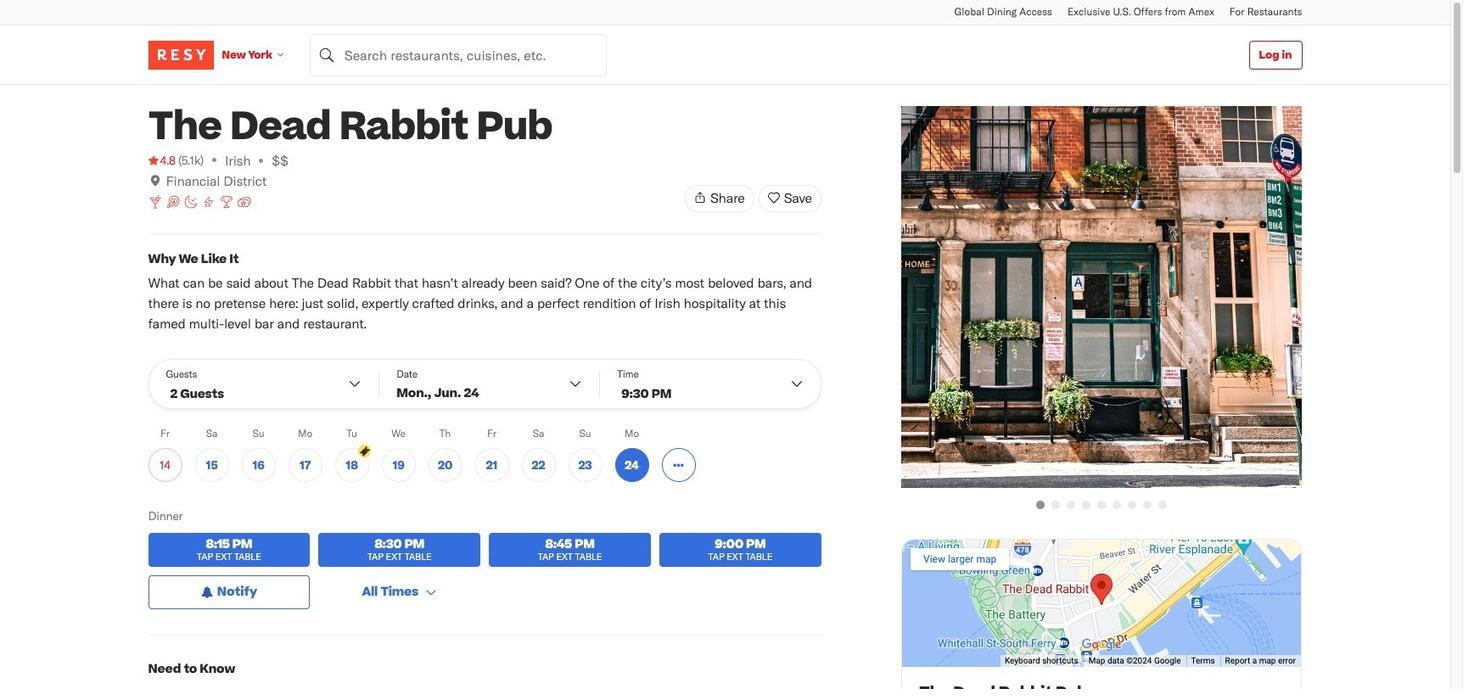 Task type: locate. For each thing, give the bounding box(es) containing it.
None field
[[310, 34, 607, 76]]



Task type: describe. For each thing, give the bounding box(es) containing it.
june 18, 2024. has event. image
[[358, 445, 371, 458]]

Search restaurants, cuisines, etc. text field
[[310, 34, 607, 76]]

4.8 out of 5 stars image
[[148, 152, 176, 169]]



